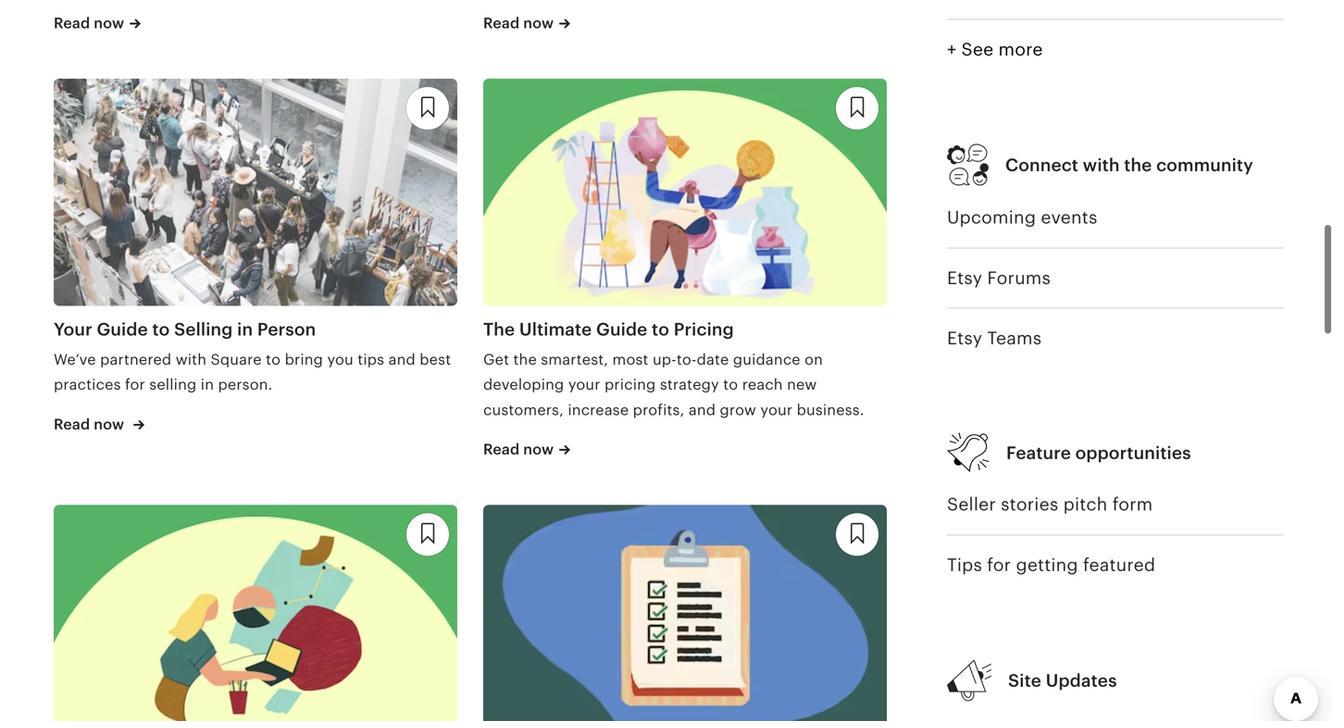 Task type: locate. For each thing, give the bounding box(es) containing it.
tips
[[358, 351, 385, 368]]

1 horizontal spatial with
[[1083, 155, 1120, 175]]

the
[[484, 319, 515, 339]]

get the smartest, most up-to-date guidance on developing your pricing strategy to reach new customers, increase profits, and grow your business.
[[484, 351, 865, 419]]

the
[[1125, 155, 1153, 175], [514, 351, 537, 368]]

with up upcoming events link
[[1083, 155, 1120, 175]]

and
[[389, 351, 416, 368], [689, 402, 716, 419]]

etsy left forums
[[948, 268, 983, 288]]

1 horizontal spatial in
[[237, 319, 253, 339]]

in right selling
[[201, 377, 214, 393]]

etsy forums link
[[948, 249, 1285, 308]]

0 horizontal spatial your
[[569, 377, 601, 393]]

smartest,
[[541, 351, 609, 368]]

partnered
[[100, 351, 172, 368]]

0 vertical spatial your
[[569, 377, 601, 393]]

0 vertical spatial and
[[389, 351, 416, 368]]

and inside we've partnered with square to bring you tips and best practices for selling in person.
[[389, 351, 416, 368]]

etsy
[[948, 268, 983, 288], [948, 328, 983, 348]]

your guide to selling in person
[[54, 319, 316, 339]]

0 vertical spatial in
[[237, 319, 253, 339]]

+ see more button
[[948, 19, 1285, 79]]

to left bring
[[266, 351, 281, 368]]

1 vertical spatial in
[[201, 377, 214, 393]]

selling
[[149, 377, 197, 393]]

1 etsy from the top
[[948, 268, 983, 288]]

square
[[211, 351, 262, 368]]

opportunities
[[1076, 443, 1192, 463]]

up-
[[653, 351, 677, 368]]

guide up most at the left of page
[[597, 319, 648, 339]]

and right tips
[[389, 351, 416, 368]]

1 vertical spatial etsy
[[948, 328, 983, 348]]

the up upcoming events link
[[1125, 155, 1153, 175]]

feature
[[1007, 443, 1072, 463]]

forums
[[988, 268, 1051, 288]]

selling
[[174, 319, 233, 339]]

upcoming
[[948, 208, 1037, 227]]

in up square
[[237, 319, 253, 339]]

we've partnered with square to bring you tips and best practices for selling in person.
[[54, 351, 451, 393]]

strategy
[[660, 377, 720, 393]]

seller stories pitch form
[[948, 495, 1154, 515]]

1 horizontal spatial for
[[988, 555, 1012, 575]]

bring
[[285, 351, 323, 368]]

with up selling
[[176, 351, 207, 368]]

with
[[1083, 155, 1120, 175], [176, 351, 207, 368]]

to inside get the smartest, most up-to-date guidance on developing your pricing strategy to reach new customers, increase profits, and grow your business.
[[724, 377, 739, 393]]

developing
[[484, 377, 565, 393]]

1 vertical spatial for
[[988, 555, 1012, 575]]

0 horizontal spatial with
[[176, 351, 207, 368]]

reach
[[743, 377, 783, 393]]

etsy teams link
[[948, 309, 1285, 368]]

to up grow
[[724, 377, 739, 393]]

increase
[[568, 402, 629, 419]]

connect with the community
[[1006, 155, 1254, 175]]

events
[[1041, 208, 1098, 227]]

0 vertical spatial for
[[125, 377, 145, 393]]

now
[[94, 15, 124, 32], [524, 15, 554, 32], [94, 416, 124, 433], [524, 441, 554, 458]]

1 vertical spatial with
[[176, 351, 207, 368]]

for right tips
[[988, 555, 1012, 575]]

read
[[54, 15, 90, 32], [484, 15, 520, 32], [54, 416, 90, 433], [484, 441, 520, 458]]

to
[[152, 319, 170, 339], [652, 319, 670, 339], [266, 351, 281, 368], [724, 377, 739, 393]]

your down reach
[[761, 402, 793, 419]]

1 vertical spatial your
[[761, 402, 793, 419]]

with inside we've partnered with square to bring you tips and best practices for selling in person.
[[176, 351, 207, 368]]

2 etsy from the top
[[948, 328, 983, 348]]

0 horizontal spatial and
[[389, 351, 416, 368]]

1 guide from the left
[[97, 319, 148, 339]]

guide
[[97, 319, 148, 339], [597, 319, 648, 339]]

read now
[[54, 15, 124, 32], [484, 15, 554, 32], [54, 416, 124, 433], [484, 441, 554, 458]]

0 vertical spatial etsy
[[948, 268, 983, 288]]

0 horizontal spatial guide
[[97, 319, 148, 339]]

+
[[948, 39, 957, 59]]

profits,
[[633, 402, 685, 419]]

to up up-
[[652, 319, 670, 339]]

etsy inside etsy teams link
[[948, 328, 983, 348]]

date
[[697, 351, 729, 368]]

to up partnered
[[152, 319, 170, 339]]

0 vertical spatial the
[[1125, 155, 1153, 175]]

tips for getting featured link
[[948, 536, 1285, 595]]

your account security checklist image
[[484, 505, 887, 722]]

person
[[257, 319, 316, 339]]

ultimate
[[520, 319, 592, 339]]

1 vertical spatial the
[[514, 351, 537, 368]]

read now link
[[54, 13, 141, 51], [484, 13, 571, 51], [54, 414, 141, 452], [484, 440, 571, 477]]

1 vertical spatial and
[[689, 402, 716, 419]]

pricing
[[674, 319, 734, 339]]

guide up partnered
[[97, 319, 148, 339]]

0 vertical spatial with
[[1083, 155, 1120, 175]]

for
[[125, 377, 145, 393], [988, 555, 1012, 575]]

1 horizontal spatial and
[[689, 402, 716, 419]]

etsy teams
[[948, 328, 1042, 348]]

etsy left teams
[[948, 328, 983, 348]]

grow
[[720, 402, 757, 419]]

and down strategy
[[689, 402, 716, 419]]

1 horizontal spatial guide
[[597, 319, 648, 339]]

0 horizontal spatial for
[[125, 377, 145, 393]]

your
[[569, 377, 601, 393], [761, 402, 793, 419]]

getting
[[1017, 555, 1079, 575]]

the up developing on the left of page
[[514, 351, 537, 368]]

we've
[[54, 351, 96, 368]]

your down smartest, at the left
[[569, 377, 601, 393]]

guidance
[[733, 351, 801, 368]]

0 horizontal spatial in
[[201, 377, 214, 393]]

for down partnered
[[125, 377, 145, 393]]

seller stories pitch form link
[[948, 475, 1285, 535]]

0 horizontal spatial the
[[514, 351, 537, 368]]

tips for getting featured
[[948, 555, 1156, 575]]

updates
[[1046, 671, 1118, 691]]

in
[[237, 319, 253, 339], [201, 377, 214, 393]]



Task type: vqa. For each thing, say whether or not it's contained in the screenshot.
your
yes



Task type: describe. For each thing, give the bounding box(es) containing it.
best
[[420, 351, 451, 368]]

to-
[[677, 351, 697, 368]]

for inside we've partnered with square to bring you tips and best practices for selling in person.
[[125, 377, 145, 393]]

community
[[1157, 155, 1254, 175]]

pitch
[[1064, 495, 1108, 515]]

featured
[[1084, 555, 1156, 575]]

upcoming events
[[948, 208, 1098, 227]]

tips for understanding your profits and planning for growth image
[[54, 505, 458, 722]]

site updates
[[1009, 671, 1118, 691]]

site
[[1009, 671, 1042, 691]]

on
[[805, 351, 824, 368]]

the inside get the smartest, most up-to-date guidance on developing your pricing strategy to reach new customers, increase profits, and grow your business.
[[514, 351, 537, 368]]

you
[[327, 351, 354, 368]]

etsy for etsy teams
[[948, 328, 983, 348]]

the ultimate guide to pricing image
[[484, 79, 887, 306]]

teams
[[988, 328, 1042, 348]]

etsy for etsy forums
[[948, 268, 983, 288]]

business.
[[797, 402, 865, 419]]

and inside get the smartest, most up-to-date guidance on developing your pricing strategy to reach new customers, increase profits, and grow your business.
[[689, 402, 716, 419]]

pricing
[[605, 377, 656, 393]]

get
[[484, 351, 510, 368]]

new
[[787, 377, 817, 393]]

form
[[1113, 495, 1154, 515]]

your guide to selling in person link
[[54, 317, 458, 342]]

the ultimate guide to pricing
[[484, 319, 734, 339]]

2 guide from the left
[[597, 319, 648, 339]]

stories
[[1001, 495, 1059, 515]]

the ultimate guide to pricing link
[[484, 317, 887, 342]]

1 horizontal spatial the
[[1125, 155, 1153, 175]]

+ see more
[[948, 39, 1044, 59]]

person.
[[218, 377, 273, 393]]

connect
[[1006, 155, 1079, 175]]

practices
[[54, 377, 121, 393]]

seller
[[948, 495, 997, 515]]

more
[[999, 39, 1044, 59]]

upcoming events link
[[948, 188, 1285, 248]]

your
[[54, 319, 92, 339]]

1 horizontal spatial your
[[761, 402, 793, 419]]

in inside we've partnered with square to bring you tips and best practices for selling in person.
[[201, 377, 214, 393]]

tips
[[948, 555, 983, 575]]

etsy forums
[[948, 268, 1051, 288]]

most
[[613, 351, 649, 368]]

customers,
[[484, 402, 564, 419]]

feature opportunities
[[1007, 443, 1192, 463]]

to inside we've partnered with square to bring you tips and best practices for selling in person.
[[266, 351, 281, 368]]

see
[[962, 39, 994, 59]]



